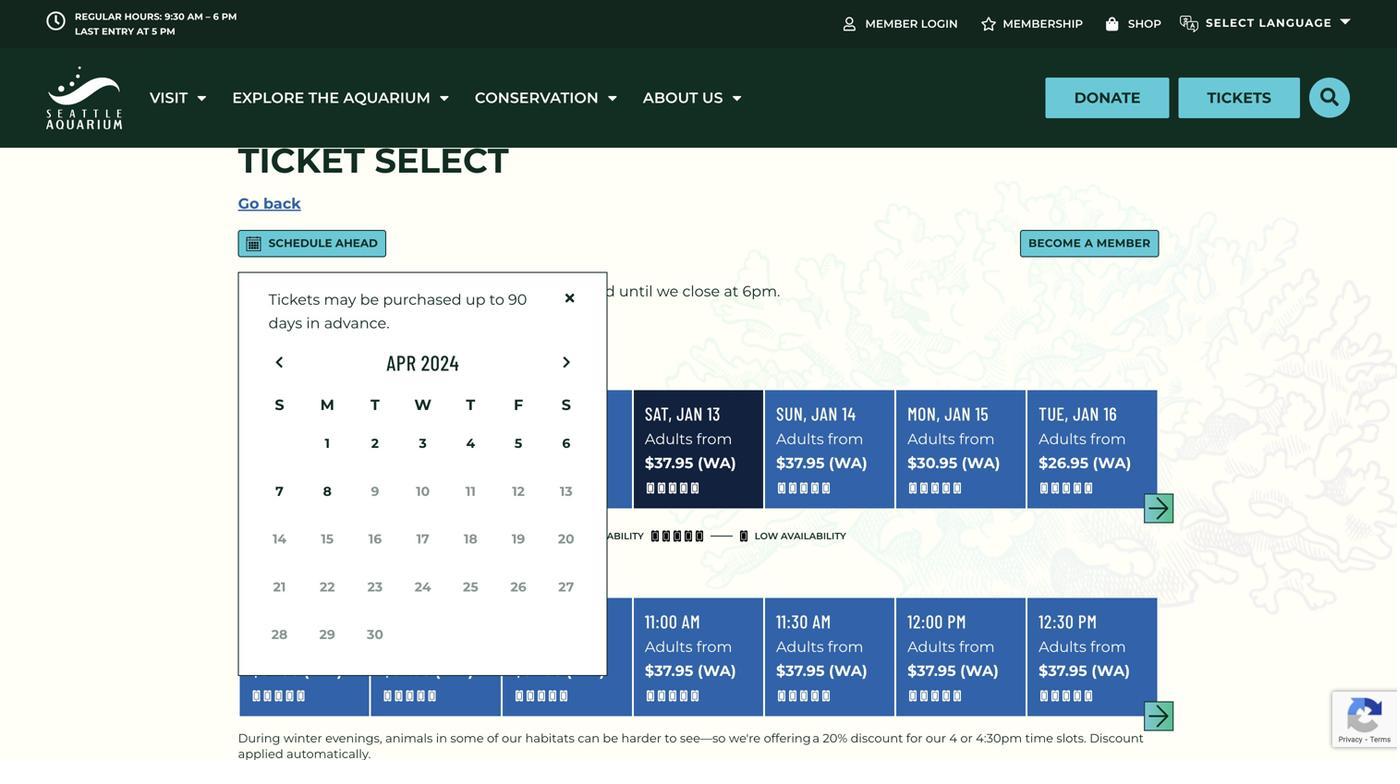 Task type: describe. For each thing, give the bounding box(es) containing it.
donate link
[[1045, 77, 1171, 119]]

aquarium
[[343, 89, 431, 107]]

habitats
[[525, 732, 575, 746]]

unlimited
[[543, 282, 615, 300]]

during winter evenings, animals in some of our habitats can be harder to see—so we're offering a 20% discount for our 4 or 4:30pm time slots. discount applied automatically.
[[238, 732, 1144, 761]]

am
[[187, 11, 203, 22]]

is
[[528, 282, 539, 300]]

up
[[466, 291, 486, 309]]

explore the aquarium link
[[232, 77, 449, 119]]

at inside regular hours: 9:30 am – 6 pm last entry at 5 pm
[[137, 26, 149, 37]]

1 horizontal spatial at
[[724, 282, 739, 300]]

can
[[578, 732, 600, 746]]

0 horizontal spatial pm
[[160, 26, 175, 37]]

2024
[[421, 350, 459, 375]]

for
[[906, 732, 923, 746]]

apr
[[386, 350, 416, 375]]

schedule ahead
[[269, 237, 378, 250]]

member inside "link"
[[1097, 237, 1151, 250]]

wa
[[415, 321, 441, 339]]

regular hours: 9:30 am – 6 pm last entry at 5 pm
[[75, 11, 237, 37]]

0 horizontal spatial select
[[238, 282, 283, 300]]

we
[[657, 282, 679, 300]]

may
[[324, 291, 356, 309]]

time
[[1025, 732, 1054, 746]]

visit inside visit link
[[150, 89, 188, 107]]

close
[[682, 282, 720, 300]]

about
[[643, 89, 698, 107]]

2
[[371, 436, 379, 452]]

applied
[[238, 747, 283, 761]]

date
[[330, 282, 364, 300]]

1 s from the left
[[275, 396, 284, 414]]

become
[[1029, 237, 1081, 250]]

w
[[414, 396, 432, 414]]

9:30
[[165, 11, 185, 22]]

as
[[382, 321, 398, 339]]

4 button
[[447, 420, 495, 468]]

banner image image
[[0, 0, 1397, 99]]

1 our from the left
[[502, 732, 522, 746]]

back
[[263, 195, 301, 213]]

0 horizontal spatial member
[[866, 17, 918, 30]]

during
[[238, 732, 280, 746]]

0 vertical spatial select
[[375, 139, 509, 181]]

chevron left image
[[275, 356, 283, 369]]

animals
[[385, 732, 433, 746]]

become a member
[[1029, 237, 1151, 250]]

go back link
[[238, 195, 301, 213]]

to inside tickets may be purchased up to 90 days in advance.
[[489, 291, 504, 309]]

shopping bag image
[[1106, 17, 1124, 31]]

about us link
[[643, 77, 742, 119]]

date of visit
[[238, 357, 363, 382]]

tickets for tickets may be purchased up to 90 days in advance.
[[269, 291, 320, 309]]

date
[[238, 357, 288, 382]]

5 button
[[495, 420, 542, 468]]

ticket
[[238, 139, 365, 181]]

slots.
[[1057, 732, 1087, 746]]

1
[[325, 436, 330, 452]]

go
[[238, 195, 259, 213]]

days
[[269, 314, 302, 332]]

offering a
[[764, 732, 820, 746]]

select entry date and time; visit length is unlimited until we close at 6pm.
[[238, 282, 780, 300]]

6 inside regular hours: 9:30 am – 6 pm last entry at 5 pm
[[213, 11, 219, 22]]

chevron right image
[[563, 356, 571, 369]]

shop link
[[1106, 15, 1162, 33]]

be inside tickets may be purchased up to 90 days in advance.
[[360, 291, 379, 309]]

in inside during winter evenings, animals in some of our habitats can be harder to see—so we're offering a 20% discount for our 4 or 4:30pm time slots. discount applied automatically.
[[436, 732, 447, 746]]

automatically.
[[287, 747, 371, 761]]

–
[[206, 11, 210, 22]]

explore
[[232, 89, 304, 107]]

are
[[270, 321, 293, 339]]

4 inside during winter evenings, animals in some of our habitats can be harder to see—so we're offering a 20% discount for our 4 or 4:30pm time slots. discount applied automatically.
[[949, 732, 957, 746]]

member login
[[866, 17, 958, 30]]

6pm.
[[743, 282, 780, 300]]

1 vertical spatial entry
[[287, 282, 326, 300]]

conservation link
[[475, 77, 617, 119]]

time;
[[400, 282, 438, 300]]

become a member link
[[1020, 230, 1159, 257]]

7 button
[[256, 468, 303, 516]]

until
[[619, 282, 653, 300]]

us
[[702, 89, 723, 107]]

1 t from the left
[[371, 396, 380, 414]]

clock image
[[46, 11, 66, 30]]

entry inside regular hours: 9:30 am – 6 pm last entry at 5 pm
[[102, 26, 134, 37]]

ticket select
[[238, 139, 509, 181]]

length
[[475, 282, 524, 300]]

be inside during winter evenings, animals in some of our habitats can be harder to see—so we're offering a 20% discount for our 4 or 4:30pm time slots. discount applied automatically.
[[603, 732, 618, 746]]

arrival time
[[238, 565, 361, 590]]

to inside during winter evenings, animals in some of our habitats can be harder to see—so we're offering a 20% discount for our 4 or 4:30pm time slots. discount applied automatically.
[[665, 732, 677, 746]]

resident.
[[445, 321, 514, 339]]

harder
[[622, 732, 662, 746]]



Task type: vqa. For each thing, say whether or not it's contained in the screenshot.
are
yes



Task type: locate. For each thing, give the bounding box(es) containing it.
select down aquarium at the top of page
[[375, 139, 509, 181]]

0 horizontal spatial a
[[402, 321, 411, 339]]

6 right the –
[[213, 11, 219, 22]]

1 vertical spatial tickets
[[269, 291, 320, 309]]

1 horizontal spatial 5
[[515, 436, 522, 452]]

a right become
[[1085, 237, 1093, 250]]

4 left or
[[949, 732, 957, 746]]

s down the date on the left
[[275, 396, 284, 414]]

of
[[293, 357, 313, 382], [487, 732, 499, 746]]

2 button
[[351, 420, 399, 468]]

membership
[[1003, 17, 1083, 30]]

be
[[360, 291, 379, 309], [603, 732, 618, 746]]

discount
[[851, 732, 903, 746]]

t
[[371, 396, 380, 414], [466, 396, 475, 414]]

about us
[[643, 89, 723, 107]]

arrow image
[[1145, 495, 1173, 523], [1145, 703, 1173, 731]]

visit down regular hours: 9:30 am – 6 pm last entry at 5 pm
[[150, 89, 188, 107]]

1 vertical spatial of
[[487, 732, 499, 746]]

evenings,
[[325, 732, 382, 746]]

you
[[238, 321, 266, 339]]

continuing
[[297, 321, 379, 339]]

visit link
[[150, 77, 206, 119]]

8
[[323, 484, 332, 499]]

see—so
[[680, 732, 726, 746]]

1 horizontal spatial t
[[466, 396, 475, 414]]

5 inside button
[[515, 436, 522, 452]]

in right days
[[306, 314, 320, 332]]

conservation
[[475, 89, 599, 107]]

2 s from the left
[[562, 396, 571, 414]]

ahead
[[335, 237, 378, 250]]

tickets up days
[[269, 291, 320, 309]]

schedule
[[269, 237, 332, 250]]

the seattle aquarium logo. image
[[46, 67, 122, 129]]

0 vertical spatial of
[[293, 357, 313, 382]]

pm
[[222, 11, 237, 22], [160, 26, 175, 37]]

0 vertical spatial to
[[489, 291, 504, 309]]

0 horizontal spatial our
[[502, 732, 522, 746]]

1 vertical spatial member
[[1097, 237, 1151, 250]]

1 horizontal spatial pm
[[222, 11, 237, 22]]

0 horizontal spatial 6
[[213, 11, 219, 22]]

0 horizontal spatial 4
[[466, 436, 475, 452]]

0 vertical spatial 4
[[466, 436, 475, 452]]

5 down hours:
[[152, 26, 157, 37]]

close image
[[565, 292, 574, 305]]

s
[[275, 396, 284, 414], [562, 396, 571, 414]]

user image
[[844, 17, 861, 31]]

s up 6 button
[[562, 396, 571, 414]]

go back
[[238, 195, 301, 213]]

to left 90
[[489, 291, 504, 309]]

of right some
[[487, 732, 499, 746]]

hours:
[[124, 11, 162, 22]]

1 horizontal spatial 4
[[949, 732, 957, 746]]

0 vertical spatial entry
[[102, 26, 134, 37]]

tickets for tickets
[[1207, 89, 1272, 107]]

1 vertical spatial 4
[[949, 732, 957, 746]]

0 vertical spatial at
[[137, 26, 149, 37]]

1 vertical spatial visit
[[319, 357, 363, 382]]

0 horizontal spatial entry
[[102, 26, 134, 37]]

1 arrow image from the top
[[1145, 495, 1173, 523]]

1 horizontal spatial to
[[665, 732, 677, 746]]

0 vertical spatial arrow image
[[1145, 495, 1173, 523]]

0 horizontal spatial 5
[[152, 26, 157, 37]]

1 vertical spatial pm
[[160, 26, 175, 37]]

6 inside button
[[562, 436, 570, 452]]

t up the 4 button
[[466, 396, 475, 414]]

select
[[375, 139, 509, 181], [238, 282, 283, 300]]

of right chevron left image
[[293, 357, 313, 382]]

5 down f
[[515, 436, 522, 452]]

tickets may be purchased up to 90 days in advance.
[[269, 291, 527, 332]]

1 vertical spatial at
[[724, 282, 739, 300]]

0 vertical spatial be
[[360, 291, 379, 309]]

tickets left search image
[[1207, 89, 1272, 107]]

1 vertical spatial be
[[603, 732, 618, 746]]

f
[[514, 396, 523, 414]]

membership link
[[981, 15, 1083, 33]]

entry down "regular"
[[102, 26, 134, 37]]

0 horizontal spatial be
[[360, 291, 379, 309]]

5 inside regular hours: 9:30 am – 6 pm last entry at 5 pm
[[152, 26, 157, 37]]

member login link
[[844, 15, 958, 33]]

1 horizontal spatial be
[[603, 732, 618, 746]]

1 horizontal spatial of
[[487, 732, 499, 746]]

1 vertical spatial select
[[238, 282, 283, 300]]

entry up days
[[287, 282, 326, 300]]

4 inside button
[[466, 436, 475, 452]]

be up "advance."
[[360, 291, 379, 309]]

1 button
[[303, 420, 351, 468]]

m
[[320, 396, 334, 414]]

1 horizontal spatial in
[[436, 732, 447, 746]]

entry
[[102, 26, 134, 37], [287, 282, 326, 300]]

0 vertical spatial in
[[306, 314, 320, 332]]

at right close
[[724, 282, 739, 300]]

of inside during winter evenings, animals in some of our habitats can be harder to see—so we're offering a 20% discount for our 4 or 4:30pm time slots. discount applied automatically.
[[487, 732, 499, 746]]

last
[[75, 26, 99, 37]]

0 horizontal spatial of
[[293, 357, 313, 382]]

member right user icon
[[866, 17, 918, 30]]

you are continuing as a wa resident.
[[238, 321, 514, 339]]

schedule ahead button
[[238, 230, 386, 257]]

6 right 5 button
[[562, 436, 570, 452]]

member right become
[[1097, 237, 1151, 250]]

our
[[502, 732, 522, 746], [926, 732, 946, 746]]

to right harder
[[665, 732, 677, 746]]

0 vertical spatial pm
[[222, 11, 237, 22]]

1 vertical spatial arrow image
[[1145, 703, 1173, 731]]

shop
[[1128, 17, 1162, 30]]

20%
[[823, 732, 848, 746]]

0 vertical spatial a
[[1085, 237, 1093, 250]]

0 horizontal spatial at
[[137, 26, 149, 37]]

1 vertical spatial in
[[436, 732, 447, 746]]

star image
[[981, 17, 999, 31]]

1 vertical spatial 6
[[562, 436, 570, 452]]

3
[[419, 436, 427, 452]]

discount
[[1090, 732, 1144, 746]]

calendar icon image
[[246, 236, 261, 251]]

1 horizontal spatial a
[[1085, 237, 1093, 250]]

1 vertical spatial 5
[[515, 436, 522, 452]]

regular
[[75, 11, 122, 22]]

0 horizontal spatial visit
[[150, 89, 188, 107]]

explore the aquarium
[[232, 89, 431, 107]]

6 button
[[542, 420, 590, 468]]

the
[[308, 89, 339, 107]]

5
[[152, 26, 157, 37], [515, 436, 522, 452]]

0 horizontal spatial s
[[275, 396, 284, 414]]

2 our from the left
[[926, 732, 946, 746]]

wave image
[[0, 1, 1397, 101]]

at down hours:
[[137, 26, 149, 37]]

2 arrow image from the top
[[1145, 703, 1173, 731]]

0 vertical spatial 5
[[152, 26, 157, 37]]

0 vertical spatial member
[[866, 17, 918, 30]]

we're
[[729, 732, 761, 746]]

advance.
[[324, 314, 390, 332]]

1 horizontal spatial entry
[[287, 282, 326, 300]]

1 horizontal spatial tickets
[[1207, 89, 1272, 107]]

a inside "link"
[[1085, 237, 1093, 250]]

0 horizontal spatial to
[[489, 291, 504, 309]]

1 vertical spatial a
[[402, 321, 411, 339]]

4:30pm
[[976, 732, 1022, 746]]

purchased
[[383, 291, 462, 309]]

tickets link
[[1178, 77, 1301, 119]]

4
[[466, 436, 475, 452], [949, 732, 957, 746]]

in inside tickets may be purchased up to 90 days in advance.
[[306, 314, 320, 332]]

arrival
[[238, 565, 304, 590]]

in left some
[[436, 732, 447, 746]]

0 vertical spatial 6
[[213, 11, 219, 22]]

1 horizontal spatial 6
[[562, 436, 570, 452]]

some
[[450, 732, 484, 746]]

2 t from the left
[[466, 396, 475, 414]]

1 vertical spatial to
[[665, 732, 677, 746]]

3 button
[[399, 420, 447, 468]]

1 horizontal spatial s
[[562, 396, 571, 414]]

visit
[[150, 89, 188, 107], [319, 357, 363, 382]]

0 vertical spatial visit
[[150, 89, 188, 107]]

0 horizontal spatial t
[[371, 396, 380, 414]]

at
[[137, 26, 149, 37], [724, 282, 739, 300]]

or
[[961, 732, 973, 746]]

a
[[1085, 237, 1093, 250], [402, 321, 411, 339]]

our left habitats
[[502, 732, 522, 746]]

visit up m
[[319, 357, 363, 382]]

0 horizontal spatial in
[[306, 314, 320, 332]]

t up 2 at the left bottom
[[371, 396, 380, 414]]

visit
[[442, 282, 471, 300]]

0 horizontal spatial tickets
[[269, 291, 320, 309]]

1 horizontal spatial select
[[375, 139, 509, 181]]

in
[[306, 314, 320, 332], [436, 732, 447, 746]]

a right as
[[402, 321, 411, 339]]

select up you
[[238, 282, 283, 300]]

4 right '3'
[[466, 436, 475, 452]]

search image
[[1321, 88, 1339, 106]]

and
[[368, 282, 396, 300]]

1 horizontal spatial our
[[926, 732, 946, 746]]

login
[[921, 17, 958, 30]]

time
[[309, 565, 361, 590]]

0 vertical spatial tickets
[[1207, 89, 1272, 107]]

1 horizontal spatial member
[[1097, 237, 1151, 250]]

90
[[508, 291, 527, 309]]

be right can
[[603, 732, 618, 746]]

tickets
[[1207, 89, 1272, 107], [269, 291, 320, 309]]

our right for
[[926, 732, 946, 746]]

pm down 9:30
[[160, 26, 175, 37]]

member
[[866, 17, 918, 30], [1097, 237, 1151, 250]]

tickets inside tickets may be purchased up to 90 days in advance.
[[269, 291, 320, 309]]

pm right the –
[[222, 11, 237, 22]]

winter
[[284, 732, 322, 746]]

donate
[[1074, 89, 1141, 107]]

1 horizontal spatial visit
[[319, 357, 363, 382]]



